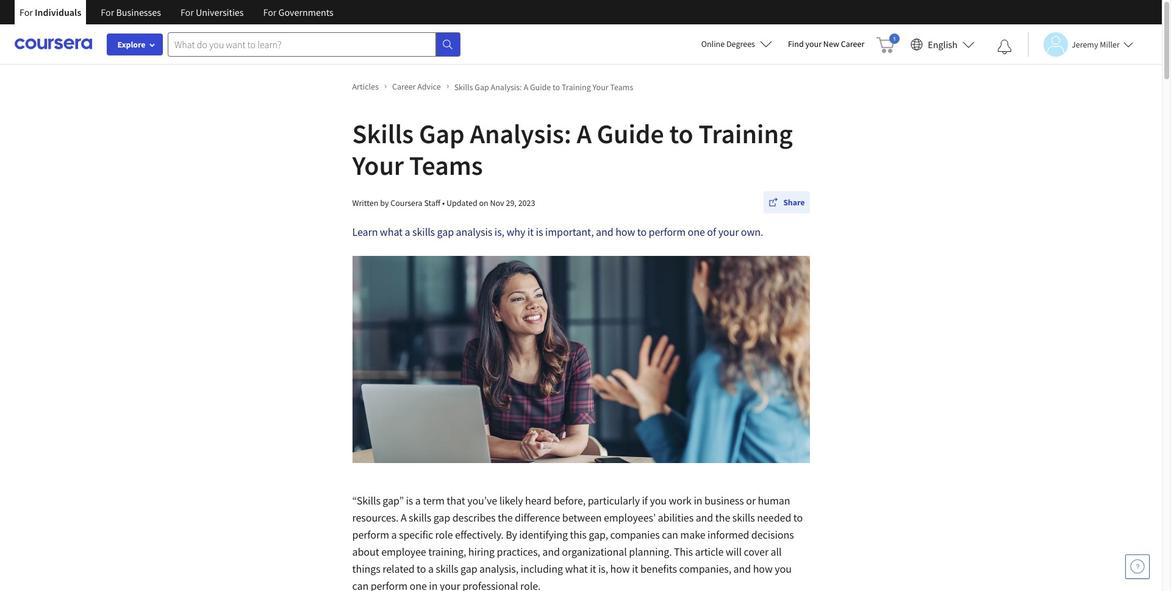 Task type: describe. For each thing, give the bounding box(es) containing it.
1 vertical spatial perform
[[352, 528, 389, 542]]

for for universities
[[181, 6, 194, 18]]

0 horizontal spatial skills
[[352, 117, 414, 151]]

work
[[669, 494, 692, 508]]

or
[[746, 494, 756, 508]]

a left term
[[415, 494, 421, 508]]

how right important,
[[616, 225, 635, 239]]

professional
[[463, 580, 518, 592]]

nov
[[490, 197, 504, 208]]

how down cover in the bottom right of the page
[[753, 563, 773, 577]]

human
[[758, 494, 791, 508]]

guide inside the breadcrumbs 'navigation'
[[530, 81, 551, 92]]

for for governments
[[263, 6, 277, 18]]

if
[[642, 494, 648, 508]]

articles
[[352, 81, 379, 92]]

specific
[[399, 528, 433, 542]]

1 vertical spatial teams
[[409, 149, 483, 182]]

companies
[[611, 528, 660, 542]]

degrees
[[727, 38, 755, 49]]

make
[[681, 528, 706, 542]]

written by coursera staff • updated on nov 29, 2023
[[352, 197, 535, 208]]

show notifications image
[[998, 40, 1012, 54]]

1 vertical spatial you
[[775, 563, 792, 577]]

your inside "link"
[[806, 38, 822, 49]]

online
[[702, 38, 725, 49]]

new
[[824, 38, 840, 49]]

cover
[[744, 546, 769, 560]]

skills inside the breadcrumbs 'navigation'
[[454, 81, 473, 92]]

likely
[[500, 494, 523, 508]]

learn
[[352, 225, 378, 239]]

0 horizontal spatial can
[[352, 580, 369, 592]]

share
[[784, 197, 805, 208]]

1 vertical spatial a
[[577, 117, 592, 151]]

why
[[507, 225, 526, 239]]

is inside "skills gap" is a term that you've likely heard before, particularly if you work in business or human resources. a skills gap describes the difference between employees' abilities and the skills needed to perform a specific role effectively. by identifying this gap, companies can make informed decisions about employee training, hiring practices, and organizational planning. this article will cover all things related to a skills gap analysis, including what it is, how it benefits companies, and how you can perform one in your professional role.
[[406, 494, 413, 508]]

1 vertical spatial analysis:
[[470, 117, 572, 151]]

by
[[506, 528, 517, 542]]

0 horizontal spatial you
[[650, 494, 667, 508]]

jeremy miller
[[1072, 39, 1120, 50]]

2 vertical spatial gap
[[461, 563, 478, 577]]

to inside the breadcrumbs 'navigation'
[[553, 81, 560, 92]]

career inside the breadcrumbs 'navigation'
[[392, 81, 416, 92]]

help center image
[[1131, 560, 1145, 575]]

hiring
[[469, 546, 495, 560]]

is, inside "skills gap" is a term that you've likely heard before, particularly if you work in business or human resources. a skills gap describes the difference between employees' abilities and the skills needed to perform a specific role effectively. by identifying this gap, companies can make informed decisions about employee training, hiring practices, and organizational planning. this article will cover all things related to a skills gap analysis, including what it is, how it benefits companies, and how you can perform one in your professional role.
[[599, 563, 608, 577]]

heard
[[525, 494, 552, 508]]

coursera
[[391, 197, 423, 208]]

analysis
[[456, 225, 493, 239]]

skills down training, at the bottom left
[[436, 563, 459, 577]]

training,
[[428, 546, 466, 560]]

miller
[[1100, 39, 1120, 50]]

and right important,
[[596, 225, 614, 239]]

you've
[[468, 494, 497, 508]]

online degrees
[[702, 38, 755, 49]]

What do you want to learn? text field
[[168, 32, 436, 56]]

informed
[[708, 528, 750, 542]]

particularly
[[588, 494, 640, 508]]

and up the make
[[696, 511, 713, 525]]

jeremy miller button
[[1028, 32, 1134, 56]]

this
[[570, 528, 587, 542]]

skills gap analysis: a guide to training your teams inside the breadcrumbs 'navigation'
[[454, 81, 634, 92]]

governments
[[279, 6, 334, 18]]

0 vertical spatial is
[[536, 225, 543, 239]]

training inside the breadcrumbs 'navigation'
[[562, 81, 591, 92]]

before,
[[554, 494, 586, 508]]

2 horizontal spatial it
[[632, 563, 639, 577]]

employee
[[381, 546, 426, 560]]

role.
[[521, 580, 541, 592]]

1 vertical spatial training
[[699, 117, 793, 151]]

and down identifying
[[543, 546, 560, 560]]

jeremy
[[1072, 39, 1099, 50]]

1 horizontal spatial guide
[[597, 117, 664, 151]]

find your new career link
[[782, 37, 871, 52]]

2023
[[518, 197, 535, 208]]

analysis,
[[480, 563, 519, 577]]

updated
[[447, 197, 478, 208]]

benefits
[[641, 563, 677, 577]]

effectively.
[[455, 528, 504, 542]]

1 vertical spatial gap
[[434, 511, 450, 525]]

gap,
[[589, 528, 608, 542]]

that
[[447, 494, 465, 508]]

0 vertical spatial in
[[694, 494, 703, 508]]

resources.
[[352, 511, 399, 525]]

skills down the "staff"
[[413, 225, 435, 239]]

things
[[352, 563, 381, 577]]

decisions
[[752, 528, 794, 542]]

•
[[442, 197, 445, 208]]

your inside the breadcrumbs 'navigation'
[[593, 81, 609, 92]]

a down training, at the bottom left
[[428, 563, 434, 577]]

difference
[[515, 511, 560, 525]]

by
[[380, 197, 389, 208]]

will
[[726, 546, 742, 560]]

skills up specific
[[409, 511, 432, 525]]

0 horizontal spatial it
[[528, 225, 534, 239]]

find your new career
[[788, 38, 865, 49]]

your inside "skills gap" is a term that you've likely heard before, particularly if you work in business or human resources. a skills gap describes the difference between employees' abilities and the skills needed to perform a specific role effectively. by identifying this gap, companies can make informed decisions about employee training, hiring practices, and organizational planning. this article will cover all things related to a skills gap analysis, including what it is, how it benefits companies, and how you can perform one in your professional role.
[[440, 580, 460, 592]]

related
[[383, 563, 415, 577]]

for universities
[[181, 6, 244, 18]]

how down organizational
[[611, 563, 630, 577]]

about
[[352, 546, 379, 560]]

a inside 'navigation'
[[524, 81, 528, 92]]

for individuals
[[20, 6, 81, 18]]

organizational
[[562, 546, 627, 560]]



Task type: locate. For each thing, give the bounding box(es) containing it.
1 vertical spatial what
[[565, 563, 588, 577]]

identifying
[[519, 528, 568, 542]]

analysis: inside the breadcrumbs 'navigation'
[[491, 81, 522, 92]]

universities
[[196, 6, 244, 18]]

own.
[[741, 225, 764, 239]]

career left advice
[[392, 81, 416, 92]]

for left governments
[[263, 6, 277, 18]]

1 vertical spatial in
[[429, 580, 438, 592]]

0 horizontal spatial is
[[406, 494, 413, 508]]

gap
[[437, 225, 454, 239], [434, 511, 450, 525], [461, 563, 478, 577]]

is, down organizational
[[599, 563, 608, 577]]

written
[[352, 197, 379, 208]]

0 horizontal spatial a
[[401, 511, 407, 525]]

important,
[[545, 225, 594, 239]]

1 vertical spatial career
[[392, 81, 416, 92]]

0 vertical spatial teams
[[610, 81, 634, 92]]

0 horizontal spatial training
[[562, 81, 591, 92]]

None search field
[[168, 32, 461, 56]]

1 horizontal spatial can
[[662, 528, 678, 542]]

a
[[524, 81, 528, 92], [577, 117, 592, 151], [401, 511, 407, 525]]

between
[[562, 511, 602, 525]]

one inside "skills gap" is a term that you've likely heard before, particularly if you work in business or human resources. a skills gap describes the difference between employees' abilities and the skills needed to perform a specific role effectively. by identifying this gap, companies can make informed decisions about employee training, hiring practices, and organizational planning. this article will cover all things related to a skills gap analysis, including what it is, how it benefits companies, and how you can perform one in your professional role.
[[410, 580, 427, 592]]

shopping cart: 1 item image
[[877, 34, 900, 53]]

perform down "resources."
[[352, 528, 389, 542]]

gap inside the breadcrumbs 'navigation'
[[475, 81, 489, 92]]

a down coursera
[[405, 225, 410, 239]]

can down 'abilities'
[[662, 528, 678, 542]]

teams inside the breadcrumbs 'navigation'
[[610, 81, 634, 92]]

a up employee in the left bottom of the page
[[391, 528, 397, 542]]

is right the gap" in the bottom left of the page
[[406, 494, 413, 508]]

0 vertical spatial perform
[[649, 225, 686, 239]]

skills down articles link
[[352, 117, 414, 151]]

needed
[[757, 511, 792, 525]]

role
[[435, 528, 453, 542]]

perform
[[649, 225, 686, 239], [352, 528, 389, 542], [371, 580, 408, 592]]

in
[[694, 494, 703, 508], [429, 580, 438, 592]]

your
[[593, 81, 609, 92], [352, 149, 404, 182]]

all
[[771, 546, 782, 560]]

what right learn at the top left of the page
[[380, 225, 403, 239]]

1 horizontal spatial your
[[593, 81, 609, 92]]

learn what a skills gap analysis is, why it is important, and how to perform one of your own.
[[352, 225, 764, 239]]

1 horizontal spatial you
[[775, 563, 792, 577]]

skills gap analysis: a guide to training your teams
[[454, 81, 634, 92], [352, 117, 793, 182]]

your
[[806, 38, 822, 49], [719, 225, 739, 239], [440, 580, 460, 592]]

can down things
[[352, 580, 369, 592]]

1 horizontal spatial a
[[524, 81, 528, 92]]

businesses
[[116, 6, 161, 18]]

gap right advice
[[475, 81, 489, 92]]

0 horizontal spatial your
[[352, 149, 404, 182]]

what inside "skills gap" is a term that you've likely heard before, particularly if you work in business or human resources. a skills gap describes the difference between employees' abilities and the skills needed to perform a specific role effectively. by identifying this gap, companies can make informed decisions about employee training, hiring practices, and organizational planning. this article will cover all things related to a skills gap analysis, including what it is, how it benefits companies, and how you can perform one in your professional role.
[[565, 563, 588, 577]]

0 vertical spatial you
[[650, 494, 667, 508]]

skills right advice
[[454, 81, 473, 92]]

1 horizontal spatial gap
[[475, 81, 489, 92]]

you right if
[[650, 494, 667, 508]]

1 vertical spatial is
[[406, 494, 413, 508]]

you down all at the right
[[775, 563, 792, 577]]

english button
[[906, 24, 980, 64]]

staff
[[424, 197, 441, 208]]

individuals
[[35, 6, 81, 18]]

gap
[[475, 81, 489, 92], [419, 117, 465, 151]]

0 horizontal spatial is,
[[495, 225, 505, 239]]

2 vertical spatial a
[[401, 511, 407, 525]]

the
[[498, 511, 513, 525], [716, 511, 731, 525]]

one left of
[[688, 225, 705, 239]]

it right why
[[528, 225, 534, 239]]

how
[[616, 225, 635, 239], [611, 563, 630, 577], [753, 563, 773, 577]]

gap"
[[383, 494, 404, 508]]

1 horizontal spatial your
[[719, 225, 739, 239]]

2 vertical spatial your
[[440, 580, 460, 592]]

1 horizontal spatial training
[[699, 117, 793, 151]]

0 horizontal spatial in
[[429, 580, 438, 592]]

and down will
[[734, 563, 751, 577]]

articles link
[[352, 81, 387, 93]]

career advice
[[392, 81, 441, 92]]

for businesses
[[101, 6, 161, 18]]

is, left why
[[495, 225, 505, 239]]

[featured image] two women have a conversation in an office conference room. image
[[352, 256, 810, 464]]

the down likely
[[498, 511, 513, 525]]

for left individuals
[[20, 6, 33, 18]]

is right why
[[536, 225, 543, 239]]

1 vertical spatial gap
[[419, 117, 465, 151]]

0 vertical spatial a
[[524, 81, 528, 92]]

abilities
[[658, 511, 694, 525]]

0 vertical spatial gap
[[437, 225, 454, 239]]

is
[[536, 225, 543, 239], [406, 494, 413, 508]]

skills
[[413, 225, 435, 239], [409, 511, 432, 525], [733, 511, 755, 525], [436, 563, 459, 577]]

perform down related
[[371, 580, 408, 592]]

1 vertical spatial can
[[352, 580, 369, 592]]

0 vertical spatial gap
[[475, 81, 489, 92]]

is,
[[495, 225, 505, 239], [599, 563, 608, 577]]

1 horizontal spatial teams
[[610, 81, 634, 92]]

4 for from the left
[[263, 6, 277, 18]]

this
[[674, 546, 693, 560]]

2 horizontal spatial your
[[806, 38, 822, 49]]

your right find on the right of page
[[806, 38, 822, 49]]

1 vertical spatial is,
[[599, 563, 608, 577]]

for for individuals
[[20, 6, 33, 18]]

article
[[695, 546, 724, 560]]

banner navigation
[[10, 0, 343, 34]]

a inside "skills gap" is a term that you've likely heard before, particularly if you work in business or human resources. a skills gap describes the difference between employees' abilities and the skills needed to perform a specific role effectively. by identifying this gap, companies can make informed decisions about employee training, hiring practices, and organizational planning. this article will cover all things related to a skills gap analysis, including what it is, how it benefits companies, and how you can perform one in your professional role.
[[401, 511, 407, 525]]

career right the new
[[841, 38, 865, 49]]

0 vertical spatial can
[[662, 528, 678, 542]]

companies,
[[679, 563, 732, 577]]

1 vertical spatial skills gap analysis: a guide to training your teams
[[352, 117, 793, 182]]

1 horizontal spatial the
[[716, 511, 731, 525]]

1 horizontal spatial what
[[565, 563, 588, 577]]

0 horizontal spatial career
[[392, 81, 416, 92]]

in down training, at the bottom left
[[429, 580, 438, 592]]

0 horizontal spatial one
[[410, 580, 427, 592]]

one
[[688, 225, 705, 239], [410, 580, 427, 592]]

for for businesses
[[101, 6, 114, 18]]

0 vertical spatial one
[[688, 225, 705, 239]]

0 vertical spatial guide
[[530, 81, 551, 92]]

career inside "link"
[[841, 38, 865, 49]]

on
[[479, 197, 489, 208]]

for governments
[[263, 6, 334, 18]]

describes
[[453, 511, 496, 525]]

3 for from the left
[[181, 6, 194, 18]]

perform left of
[[649, 225, 686, 239]]

1 vertical spatial your
[[352, 149, 404, 182]]

0 horizontal spatial teams
[[409, 149, 483, 182]]

english
[[928, 38, 958, 50]]

find
[[788, 38, 804, 49]]

0 horizontal spatial what
[[380, 225, 403, 239]]

0 horizontal spatial your
[[440, 580, 460, 592]]

2 the from the left
[[716, 511, 731, 525]]

0 vertical spatial career
[[841, 38, 865, 49]]

1 horizontal spatial is,
[[599, 563, 608, 577]]

0 vertical spatial skills gap analysis: a guide to training your teams
[[454, 81, 634, 92]]

1 horizontal spatial in
[[694, 494, 703, 508]]

online degrees button
[[692, 31, 782, 57]]

1 for from the left
[[20, 6, 33, 18]]

business
[[705, 494, 744, 508]]

1 horizontal spatial is
[[536, 225, 543, 239]]

0 horizontal spatial gap
[[419, 117, 465, 151]]

advice
[[418, 81, 441, 92]]

1 horizontal spatial skills
[[454, 81, 473, 92]]

0 vertical spatial skills
[[454, 81, 473, 92]]

gap down advice
[[419, 117, 465, 151]]

the down business
[[716, 511, 731, 525]]

gap up role
[[434, 511, 450, 525]]

your right of
[[719, 225, 739, 239]]

0 vertical spatial your
[[806, 38, 822, 49]]

term
[[423, 494, 445, 508]]

your down training, at the bottom left
[[440, 580, 460, 592]]

1 horizontal spatial it
[[590, 563, 596, 577]]

0 horizontal spatial guide
[[530, 81, 551, 92]]

what down organizational
[[565, 563, 588, 577]]

1 vertical spatial skills
[[352, 117, 414, 151]]

including
[[521, 563, 563, 577]]

breadcrumbs navigation
[[350, 77, 812, 96]]

"skills
[[352, 494, 381, 508]]

1 vertical spatial guide
[[597, 117, 664, 151]]

skills down or
[[733, 511, 755, 525]]

0 horizontal spatial the
[[498, 511, 513, 525]]

1 the from the left
[[498, 511, 513, 525]]

in right the work
[[694, 494, 703, 508]]

0 vertical spatial training
[[562, 81, 591, 92]]

for left the universities in the left top of the page
[[181, 6, 194, 18]]

teams
[[610, 81, 634, 92], [409, 149, 483, 182]]

2 for from the left
[[101, 6, 114, 18]]

1 vertical spatial one
[[410, 580, 427, 592]]

1 horizontal spatial career
[[841, 38, 865, 49]]

explore
[[117, 39, 146, 50]]

share button
[[764, 192, 810, 214], [764, 192, 810, 214]]

coursera image
[[15, 34, 92, 54]]

1 vertical spatial your
[[719, 225, 739, 239]]

0 vertical spatial your
[[593, 81, 609, 92]]

career advice link
[[392, 81, 450, 93]]

can
[[662, 528, 678, 542], [352, 580, 369, 592]]

gap left analysis
[[437, 225, 454, 239]]

planning.
[[629, 546, 672, 560]]

0 vertical spatial is,
[[495, 225, 505, 239]]

practices,
[[497, 546, 540, 560]]

one down related
[[410, 580, 427, 592]]

it down organizational
[[590, 563, 596, 577]]

to
[[553, 81, 560, 92], [670, 117, 694, 151], [637, 225, 647, 239], [794, 511, 803, 525], [417, 563, 426, 577]]

2 vertical spatial perform
[[371, 580, 408, 592]]

analysis:
[[491, 81, 522, 92], [470, 117, 572, 151]]

1 horizontal spatial one
[[688, 225, 705, 239]]

and
[[596, 225, 614, 239], [696, 511, 713, 525], [543, 546, 560, 560], [734, 563, 751, 577]]

for left businesses
[[101, 6, 114, 18]]

29,
[[506, 197, 517, 208]]

of
[[707, 225, 716, 239]]

employees'
[[604, 511, 656, 525]]

0 vertical spatial what
[[380, 225, 403, 239]]

0 vertical spatial analysis:
[[491, 81, 522, 92]]

2 horizontal spatial a
[[577, 117, 592, 151]]

it down planning.
[[632, 563, 639, 577]]

explore button
[[107, 34, 163, 56]]

"skills gap" is a term that you've likely heard before, particularly if you work in business or human resources. a skills gap describes the difference between employees' abilities and the skills needed to perform a specific role effectively. by identifying this gap, companies can make informed decisions about employee training, hiring practices, and organizational planning. this article will cover all things related to a skills gap analysis, including what it is, how it benefits companies, and how you can perform one in your professional role.
[[352, 494, 803, 592]]

gap down hiring
[[461, 563, 478, 577]]



Task type: vqa. For each thing, say whether or not it's contained in the screenshot.
the left Data
no



